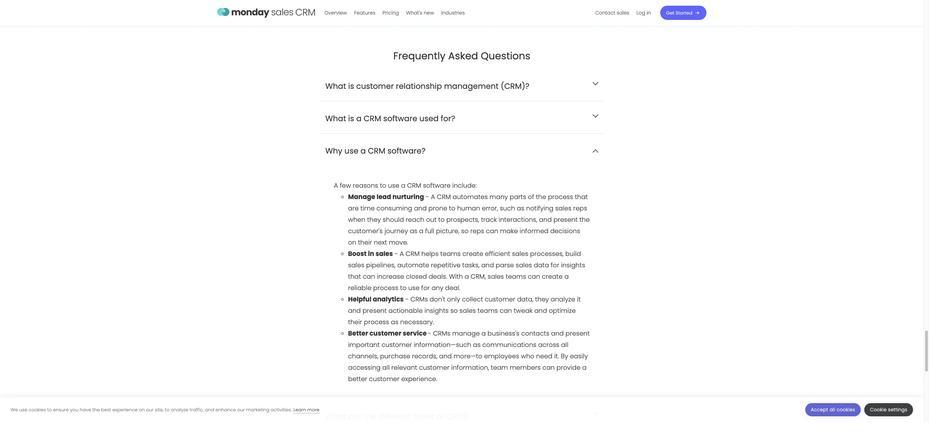Task type: vqa. For each thing, say whether or not it's contained in the screenshot.


Task type: locate. For each thing, give the bounding box(es) containing it.
0 vertical spatial on
[[348, 238, 357, 247]]

in right the ﻿﻿﻿﻿boost on the left bottom of the page
[[368, 249, 375, 258]]

a inside - a crm helps teams create efficient sales processes, build sales pipelines, automate repetitive tasks, and parse sales data for insights that can increase closed deals. with a crm, sales teams can create a reliable process to use for any deal.
[[400, 249, 404, 258]]

by
[[561, 352, 569, 361]]

analyze left traffic,
[[171, 407, 189, 413]]

they inside - crms don't only collect customer data, they analyze it and present actionable insights so sales teams can tweak and optimize their process as necessary.
[[536, 295, 549, 304]]

0 horizontal spatial in
[[368, 249, 375, 258]]

2 horizontal spatial teams
[[506, 272, 527, 281]]

2 vertical spatial process
[[364, 318, 389, 327]]

2 vertical spatial teams
[[478, 306, 498, 315]]

a right ﻿why
[[361, 145, 366, 156]]

2 vertical spatial a
[[400, 249, 404, 258]]

is right ﻿what at the top left of page
[[349, 113, 355, 124]]

use down closed
[[409, 283, 420, 292]]

1 horizontal spatial insights
[[562, 261, 586, 270]]

1 vertical spatial teams
[[506, 272, 527, 281]]

better customer service
[[348, 329, 428, 338]]

increase
[[377, 272, 405, 281]]

2 horizontal spatial a
[[431, 192, 435, 201]]

- inside - a crm automates many parts of the process that are time consuming and prone to human error, such as notifying sales reps when they should reach out to prospects, track interactions, and present the customer's journey as a full picture, so reps can make informed decisions on their next move.
[[426, 192, 430, 201]]

to inside - a crm helps teams create efficient sales processes, build sales pipelines, automate repetitive tasks, and parse sales data for insights that can increase closed deals. with a crm, sales teams can create a reliable process to use for any deal.
[[400, 283, 407, 292]]

0 horizontal spatial so
[[451, 306, 458, 315]]

experience.
[[402, 375, 438, 383]]

they inside - a crm automates many parts of the process that are time consuming and prone to human error, such as notifying sales reps when they should reach out to prospects, track interactions, and present the customer's journey as a full picture, so reps can make informed decisions on their next move.
[[367, 215, 381, 224]]

teams inside - crms don't only collect customer data, they analyze it and present actionable insights so sales teams can tweak and optimize their process as necessary.
[[478, 306, 498, 315]]

list
[[592, 0, 655, 26]]

a right manage
[[482, 329, 486, 338]]

log
[[637, 9, 646, 16]]

can down data
[[528, 272, 541, 281]]

1 horizontal spatial create
[[542, 272, 563, 281]]

our left site,
[[146, 407, 154, 413]]

teams down parse
[[506, 272, 527, 281]]

as inside the - ﻿crms manage a business's contacts and present important customer information—such as communications across all channels, purchase records, and more—to employees who need it. by easily accessing all relevant customer information, team members can provide a better customer experience.
[[473, 340, 481, 349]]

﻿what is a crm software used for? button
[[320, 101, 605, 133]]

site,
[[155, 407, 164, 413]]

can left tweak
[[500, 306, 512, 315]]

analyze inside - crms don't only collect customer data, they analyze it and present actionable insights so sales teams can tweak and optimize their process as necessary.
[[551, 295, 576, 304]]

- up prone
[[426, 192, 430, 201]]

contact sales button
[[592, 7, 634, 19]]

0 horizontal spatial teams
[[441, 249, 461, 258]]

use right ﻿why
[[345, 145, 359, 156]]

0 vertical spatial so
[[462, 227, 469, 235]]

region
[[334, 180, 590, 385]]

crm inside - a crm automates many parts of the process that are time consuming and prone to human error, such as notifying sales reps when they should reach out to prospects, track interactions, and present the customer's journey as a full picture, so reps can make informed decisions on their next move.
[[437, 192, 451, 201]]

0 vertical spatial present
[[554, 215, 578, 224]]

provide
[[557, 363, 581, 372]]

a inside - a crm automates many parts of the process that are time consuming and prone to human error, such as notifying sales reps when they should reach out to prospects, track interactions, and present the customer's journey as a full picture, so reps can make informed decisions on their next move.
[[431, 192, 435, 201]]

1 vertical spatial in
[[368, 249, 375, 258]]

sales down collect
[[460, 306, 476, 315]]

1 vertical spatial software
[[423, 181, 451, 190]]

present up easily
[[566, 329, 590, 338]]

1 vertical spatial process
[[374, 283, 399, 292]]

frequently
[[394, 49, 446, 63]]

to
[[380, 181, 387, 190], [449, 204, 456, 213], [439, 215, 445, 224], [400, 283, 407, 292], [47, 407, 52, 413], [165, 407, 170, 413]]

2 vertical spatial present
[[566, 329, 590, 338]]

0 vertical spatial insights
[[562, 261, 586, 270]]

that inside - a crm helps teams create efficient sales processes, build sales pipelines, automate repetitive tasks, and parse sales data for insights that can increase closed deals. with a crm, sales teams can create a reliable process to use for any deal.
[[348, 272, 361, 281]]

insights down build
[[562, 261, 586, 270]]

reps up decisions
[[574, 204, 588, 213]]

a down easily
[[583, 363, 587, 372]]

present inside - a crm automates many parts of the process that are time consuming and prone to human error, such as notifying sales reps when they should reach out to prospects, track interactions, and present the customer's journey as a full picture, so reps can make informed decisions on their next move.
[[554, 215, 578, 224]]

marketing
[[246, 407, 270, 413]]

and inside - a crm helps teams create efficient sales processes, build sales pipelines, automate repetitive tasks, and parse sales data for insights that can increase closed deals. with a crm, sales teams can create a reliable process to use for any deal.
[[482, 261, 494, 270]]

business's
[[488, 329, 520, 338]]

in for log
[[647, 9, 652, 16]]

a left full
[[420, 227, 424, 235]]

0 vertical spatial that
[[575, 192, 588, 201]]

2 vertical spatial all
[[830, 407, 836, 414]]

crm up 'automate'
[[406, 249, 420, 258]]

customer's
[[348, 227, 383, 235]]

1 vertical spatial is
[[349, 113, 355, 124]]

it
[[577, 295, 581, 304]]

software left "used"
[[384, 113, 418, 124]]

1 horizontal spatial the
[[536, 192, 547, 201]]

- inside - a crm helps teams create efficient sales processes, build sales pipelines, automate repetitive tasks, and parse sales data for insights that can increase closed deals. with a crm, sales teams can create a reliable process to use for any deal.
[[395, 249, 398, 258]]

is
[[349, 81, 355, 92], [349, 113, 355, 124]]

software up prone
[[423, 181, 451, 190]]

all down purchase on the left bottom of the page
[[383, 363, 390, 372]]

0 vertical spatial all
[[562, 340, 569, 349]]

2 is from the top
[[349, 113, 355, 124]]

we use cookies to ensure you have the best experience on our site, to analyze traffic, and enhance our marketing activities. learn more
[[11, 407, 320, 413]]

team
[[491, 363, 508, 372]]

their up better
[[348, 318, 363, 327]]

1 vertical spatial present
[[363, 306, 387, 315]]

notifying
[[527, 204, 554, 213]]

0 vertical spatial the
[[536, 192, 547, 201]]

can down need
[[543, 363, 555, 372]]

- ﻿crms manage a business's contacts and present important customer information—such as communications across all channels, purchase records, and more—to employees who need it. by easily accessing all relevant customer information, team members can provide a better customer experience.
[[348, 329, 590, 383]]

1 vertical spatial insights
[[425, 306, 449, 315]]

software inside dropdown button
[[384, 113, 418, 124]]

0 vertical spatial for
[[551, 261, 560, 270]]

for
[[551, 261, 560, 270], [422, 283, 430, 292]]

monday.com crm and sales image
[[217, 5, 316, 20]]

present inside the - ﻿crms manage a business's contacts and present important customer information—such as communications across all channels, purchase records, and more—to employees who need it. by easily accessing all relevant customer information, team members can provide a better customer experience.
[[566, 329, 590, 338]]

1 vertical spatial on
[[139, 407, 145, 413]]

records,
[[412, 352, 438, 361]]

1 horizontal spatial in
[[647, 9, 652, 16]]

0 horizontal spatial create
[[463, 249, 484, 258]]

closed
[[406, 272, 427, 281]]

so down only
[[451, 306, 458, 315]]

teams up repetitive
[[441, 249, 461, 258]]

0 vertical spatial they
[[367, 215, 381, 224]]

present
[[554, 215, 578, 224], [363, 306, 387, 315], [566, 329, 590, 338]]

and up across
[[552, 329, 564, 338]]

﻿what
[[326, 113, 346, 124]]

more—to
[[454, 352, 483, 361]]

better
[[348, 375, 368, 383]]

they right data,
[[536, 295, 549, 304]]

0 vertical spatial software
[[384, 113, 418, 124]]

0 horizontal spatial the
[[92, 407, 100, 413]]

contacts
[[522, 329, 550, 338]]

0 vertical spatial process
[[548, 192, 574, 201]]

management
[[444, 81, 499, 92]]

list containing contact sales
[[592, 0, 655, 26]]

data,
[[518, 295, 534, 304]]

repetitive
[[431, 261, 461, 270]]

a up prone
[[431, 192, 435, 201]]

present inside - crms don't only collect customer data, they analyze it and present actionable insights so sales teams can tweak and optimize their process as necessary.
[[363, 306, 387, 315]]

what's new link
[[403, 7, 438, 19]]

pricing
[[383, 9, 400, 16]]

they
[[367, 215, 381, 224], [536, 295, 549, 304]]

as up better customer service
[[391, 318, 399, 327]]

process up the analytics
[[374, 283, 399, 292]]

accept all cookies button
[[806, 404, 862, 417]]

a down build
[[565, 272, 569, 281]]

1 vertical spatial their
[[348, 318, 363, 327]]

channels,
[[348, 352, 379, 361]]

deals.
[[429, 272, 448, 281]]

a inside - a crm automates many parts of the process that are time consuming and prone to human error, such as notifying sales reps when they should reach out to prospects, track interactions, and present the customer's journey as a full picture, so reps can make informed decisions on their next move.
[[420, 227, 424, 235]]

customer inside - crms don't only collect customer data, they analyze it and present actionable insights so sales teams can tweak and optimize their process as necessary.
[[485, 295, 516, 304]]

2 vertical spatial the
[[92, 407, 100, 413]]

a right the with
[[465, 272, 469, 281]]

sales up decisions
[[556, 204, 572, 213]]

dialog containing we use cookies to ensure you have the best experience on our site, to analyze traffic, and enhance our marketing activities.
[[0, 398, 925, 422]]

- down move.
[[395, 249, 398, 258]]

0 horizontal spatial on
[[139, 407, 145, 413]]

they down 'time'
[[367, 215, 381, 224]]

to up lead
[[380, 181, 387, 190]]

human
[[458, 204, 481, 213]]

for right data
[[551, 261, 560, 270]]

use up ﻿﻿﻿﻿﻿manage lead nurturing in the top of the page
[[388, 181, 400, 190]]

1 horizontal spatial analyze
[[551, 295, 576, 304]]

1 horizontal spatial teams
[[478, 306, 498, 315]]

crm inside - a crm helps teams create efficient sales processes, build sales pipelines, automate repetitive tasks, and parse sales data for insights that can increase closed deals. with a crm, sales teams can create a reliable process to use for any deal.
[[406, 249, 420, 258]]

analytics
[[373, 295, 404, 304]]

consuming
[[377, 204, 413, 213]]

crm,
[[471, 272, 486, 281]]

insights down 'don't'
[[425, 306, 449, 315]]

teams down collect
[[478, 306, 498, 315]]

1 horizontal spatial all
[[562, 340, 569, 349]]

as up more—to
[[473, 340, 481, 349]]

create down data
[[542, 272, 563, 281]]

important
[[348, 340, 380, 349]]

and up crm,
[[482, 261, 494, 270]]

1 vertical spatial all
[[383, 363, 390, 372]]

1 vertical spatial so
[[451, 306, 458, 315]]

customer inside dropdown button
[[357, 81, 394, 92]]

frequently asked questions
[[394, 49, 531, 63]]

cookies
[[29, 407, 46, 413], [837, 407, 856, 414]]

process up better customer service
[[364, 318, 389, 327]]

to down 'increase'
[[400, 283, 407, 292]]

dialog
[[0, 398, 925, 422]]

crm up prone
[[437, 192, 451, 201]]

can
[[486, 227, 499, 235], [363, 272, 375, 281], [528, 272, 541, 281], [500, 306, 512, 315], [543, 363, 555, 372]]

create up tasks,
[[463, 249, 484, 258]]

- left the ﻿crms in the left bottom of the page
[[428, 329, 432, 338]]

get
[[667, 9, 675, 16]]

0 horizontal spatial software
[[384, 113, 418, 124]]

sales down the ﻿﻿﻿﻿boost on the left bottom of the page
[[348, 261, 365, 270]]

1 horizontal spatial our
[[237, 407, 245, 413]]

as up interactions,
[[517, 204, 525, 213]]

is for ﻿what
[[349, 113, 355, 124]]

0 vertical spatial create
[[463, 249, 484, 258]]

0 horizontal spatial for
[[422, 283, 430, 292]]

features
[[355, 9, 376, 16]]

0 horizontal spatial cookies
[[29, 407, 46, 413]]

1 vertical spatial analyze
[[171, 407, 189, 413]]

sales inside 'button'
[[618, 9, 630, 16]]

all right accept
[[830, 407, 836, 414]]

0 horizontal spatial that
[[348, 272, 361, 281]]

cookies right accept
[[837, 407, 856, 414]]

nurturing
[[393, 192, 424, 201]]

1 horizontal spatial that
[[575, 192, 588, 201]]

1 horizontal spatial they
[[536, 295, 549, 304]]

0 vertical spatial reps
[[574, 204, 588, 213]]

1 horizontal spatial software
[[423, 181, 451, 190]]

in right log in the top right of the page
[[647, 9, 652, 16]]

0 vertical spatial in
[[647, 9, 652, 16]]

purchase
[[380, 352, 411, 361]]

for left any
[[422, 283, 430, 292]]

2 horizontal spatial all
[[830, 407, 836, 414]]

in inside list
[[647, 9, 652, 16]]

parse
[[496, 261, 514, 270]]

data
[[534, 261, 550, 270]]

a for ﻿﻿﻿﻿﻿manage lead nurturing
[[431, 192, 435, 201]]

software
[[384, 113, 418, 124], [423, 181, 451, 190]]

what's
[[407, 9, 423, 16]]

sales right contact
[[618, 9, 630, 16]]

a
[[334, 181, 338, 190], [431, 192, 435, 201], [400, 249, 404, 258]]

manage
[[453, 329, 480, 338]]

and up reach
[[414, 204, 427, 213]]

﻿why
[[326, 145, 343, 156]]

their down customer's on the bottom left
[[358, 238, 372, 247]]

1 horizontal spatial for
[[551, 261, 560, 270]]

accessing
[[348, 363, 381, 372]]

process inside - a crm helps teams create efficient sales processes, build sales pipelines, automate repetitive tasks, and parse sales data for insights that can increase closed deals. with a crm, sales teams can create a reliable process to use for any deal.
[[374, 283, 399, 292]]

on right the experience at the bottom of the page
[[139, 407, 145, 413]]

and right tweak
[[535, 306, 548, 315]]

their
[[358, 238, 372, 247], [348, 318, 363, 327]]

software?
[[388, 145, 426, 156]]

1 vertical spatial that
[[348, 272, 361, 281]]

2 horizontal spatial the
[[580, 215, 590, 224]]

sales left data
[[516, 261, 533, 270]]

1 vertical spatial a
[[431, 192, 435, 201]]

1 horizontal spatial a
[[400, 249, 404, 258]]

0 vertical spatial analyze
[[551, 295, 576, 304]]

crm
[[364, 113, 382, 124], [368, 145, 386, 156], [408, 181, 422, 190], [437, 192, 451, 201], [406, 249, 420, 258]]

insights
[[562, 261, 586, 270], [425, 306, 449, 315]]

is right what
[[349, 81, 355, 92]]

0 horizontal spatial insights
[[425, 306, 449, 315]]

process
[[548, 192, 574, 201], [374, 283, 399, 292], [364, 318, 389, 327]]

a down move.
[[400, 249, 404, 258]]

0 vertical spatial their
[[358, 238, 372, 247]]

on up the ﻿﻿﻿﻿boost on the left bottom of the page
[[348, 238, 357, 247]]

analyze
[[551, 295, 576, 304], [171, 407, 189, 413]]

1 vertical spatial reps
[[471, 227, 485, 235]]

industries link
[[438, 7, 469, 19]]

0 horizontal spatial our
[[146, 407, 154, 413]]

use inside dropdown button
[[345, 145, 359, 156]]

present up decisions
[[554, 215, 578, 224]]

of
[[528, 192, 535, 201]]

the right 'of'
[[536, 192, 547, 201]]

as down reach
[[410, 227, 418, 235]]

employees
[[485, 352, 520, 361]]

0 vertical spatial a
[[334, 181, 338, 190]]

present down ﻿﻿﻿﻿helpful analytics
[[363, 306, 387, 315]]

the up decisions
[[580, 215, 590, 224]]

- inside - crms don't only collect customer data, they analyze it and present actionable insights so sales teams can tweak and optimize their process as necessary.
[[406, 295, 409, 304]]

the for reps
[[536, 192, 547, 201]]

on
[[348, 238, 357, 247], [139, 407, 145, 413]]

the left the best
[[92, 407, 100, 413]]

0 horizontal spatial they
[[367, 215, 381, 224]]

1 vertical spatial for
[[422, 283, 430, 292]]

in for ﻿﻿﻿﻿boost
[[368, 249, 375, 258]]

such
[[500, 204, 516, 213]]

asked
[[449, 49, 479, 63]]

can down track
[[486, 227, 499, 235]]

our right enhance
[[237, 407, 245, 413]]

﻿why use a crm software? button
[[320, 134, 605, 166]]

cookie settings
[[871, 407, 908, 414]]

crm left software?
[[368, 145, 386, 156]]

their inside - a crm automates many parts of the process that are time consuming and prone to human error, such as notifying sales reps when they should reach out to prospects, track interactions, and present the customer's journey as a full picture, so reps can make informed decisions on their next move.
[[358, 238, 372, 247]]

in inside region
[[368, 249, 375, 258]]

a left few
[[334, 181, 338, 190]]

- for ﻿﻿﻿﻿boost in sales
[[395, 249, 398, 258]]

1 is from the top
[[349, 81, 355, 92]]

picture,
[[436, 227, 460, 235]]

so down prospects,
[[462, 227, 469, 235]]

sales up parse
[[513, 249, 529, 258]]

all up by
[[562, 340, 569, 349]]

- up actionable
[[406, 295, 409, 304]]

cookies right we
[[29, 407, 46, 413]]

processes,
[[531, 249, 564, 258]]

and down information—such at the bottom
[[440, 352, 452, 361]]

process up notifying
[[548, 192, 574, 201]]

sales up pipelines,
[[376, 249, 393, 258]]

reps down track
[[471, 227, 485, 235]]

need
[[537, 352, 553, 361]]

to left 'ensure'
[[47, 407, 52, 413]]

1 vertical spatial they
[[536, 295, 549, 304]]

0 vertical spatial is
[[349, 81, 355, 92]]

1 horizontal spatial on
[[348, 238, 357, 247]]

cookies inside button
[[837, 407, 856, 414]]

1 horizontal spatial so
[[462, 227, 469, 235]]

you
[[70, 407, 78, 413]]

analyze up optimize
[[551, 295, 576, 304]]

- a crm helps teams create efficient sales processes, build sales pipelines, automate repetitive tasks, and parse sales data for insights that can increase closed deals. with a crm, sales teams can create a reliable process to use for any deal.
[[348, 249, 586, 292]]

- inside the - ﻿crms manage a business's contacts and present important customer information—such as communications across all channels, purchase records, and more—to employees who need it. by easily accessing all relevant customer information, team members can provide a better customer experience.
[[428, 329, 432, 338]]

1 horizontal spatial cookies
[[837, 407, 856, 414]]



Task type: describe. For each thing, give the bounding box(es) containing it.
get started
[[667, 9, 693, 16]]

efficient
[[485, 249, 511, 258]]

experience
[[112, 407, 138, 413]]

reach
[[406, 215, 425, 224]]

what is customer relationship management (crm)?
[[326, 81, 530, 92]]

0 horizontal spatial a
[[334, 181, 338, 190]]

automates
[[453, 192, 488, 201]]

all inside button
[[830, 407, 836, 414]]

reasons
[[353, 181, 379, 190]]

information,
[[452, 363, 490, 372]]

overview
[[325, 9, 348, 16]]

questions
[[481, 49, 531, 63]]

industries
[[442, 9, 465, 16]]

lead
[[377, 192, 392, 201]]

learn more link
[[294, 407, 320, 414]]

1 vertical spatial create
[[542, 272, 563, 281]]

move.
[[389, 238, 409, 247]]

accept all cookies
[[812, 407, 856, 414]]

tweak
[[514, 306, 533, 315]]

who
[[521, 352, 535, 361]]

better
[[348, 329, 368, 338]]

sales inside - a crm automates many parts of the process that are time consuming and prone to human error, such as notifying sales reps when they should reach out to prospects, track interactions, and present the customer's journey as a full picture, so reps can make informed decisions on their next move.
[[556, 204, 572, 213]]

﻿﻿﻿﻿helpful
[[348, 295, 372, 304]]

﻿why use a crm software?
[[326, 145, 426, 156]]

ensure
[[53, 407, 69, 413]]

2 our from the left
[[237, 407, 245, 413]]

on inside - a crm automates many parts of the process that are time consuming and prone to human error, such as notifying sales reps when they should reach out to prospects, track interactions, and present the customer's journey as a full picture, so reps can make informed decisions on their next move.
[[348, 238, 357, 247]]

use inside - a crm helps teams create efficient sales processes, build sales pipelines, automate repetitive tasks, and parse sales data for insights that can increase closed deals. with a crm, sales teams can create a reliable process to use for any deal.
[[409, 283, 420, 292]]

so inside - crms don't only collect customer data, they analyze it and present actionable insights so sales teams can tweak and optimize their process as necessary.
[[451, 306, 458, 315]]

time
[[361, 204, 375, 213]]

are
[[348, 204, 359, 213]]

enhance
[[216, 407, 236, 413]]

out
[[426, 215, 437, 224]]

traffic,
[[190, 407, 204, 413]]

and right traffic,
[[205, 407, 214, 413]]

0 horizontal spatial reps
[[471, 227, 485, 235]]

reliable
[[348, 283, 372, 292]]

it.
[[555, 352, 560, 361]]

many
[[490, 192, 508, 201]]

relationship
[[396, 81, 442, 92]]

a up nurturing
[[401, 181, 406, 190]]

- for ﻿﻿﻿﻿﻿manage lead nurturing
[[426, 192, 430, 201]]

1 vertical spatial the
[[580, 215, 590, 224]]

prospects,
[[447, 215, 480, 224]]

﻿crms
[[434, 329, 451, 338]]

cookie
[[871, 407, 888, 414]]

pipelines,
[[366, 261, 396, 270]]

﻿what is a crm software used for?
[[326, 113, 456, 124]]

cookies for use
[[29, 407, 46, 413]]

﻿﻿﻿﻿﻿manage lead nurturing
[[348, 192, 424, 201]]

necessary.
[[401, 318, 434, 327]]

0 horizontal spatial analyze
[[171, 407, 189, 413]]

1 horizontal spatial reps
[[574, 204, 588, 213]]

can up the reliable
[[363, 272, 375, 281]]

pricing link
[[379, 7, 403, 19]]

should
[[383, 215, 404, 224]]

build
[[566, 249, 582, 258]]

- for ﻿﻿﻿﻿helpful analytics
[[406, 295, 409, 304]]

parts
[[510, 192, 527, 201]]

used
[[420, 113, 439, 124]]

0 vertical spatial teams
[[441, 249, 461, 258]]

- for better customer service
[[428, 329, 432, 338]]

with
[[449, 272, 463, 281]]

insights inside - a crm helps teams create efficient sales processes, build sales pipelines, automate repetitive tasks, and parse sales data for insights that can increase closed deals. with a crm, sales teams can create a reliable process to use for any deal.
[[562, 261, 586, 270]]

to right out
[[439, 215, 445, 224]]

is for what
[[349, 81, 355, 92]]

collect
[[462, 295, 484, 304]]

have
[[80, 407, 91, 413]]

the for more
[[92, 407, 100, 413]]

new
[[424, 9, 435, 16]]

across
[[539, 340, 560, 349]]

interactions,
[[499, 215, 538, 224]]

next
[[374, 238, 387, 247]]

1 our from the left
[[146, 407, 154, 413]]

crm up ﻿why use a crm software?
[[364, 113, 382, 124]]

to right prone
[[449, 204, 456, 213]]

sales inside - crms don't only collect customer data, they analyze it and present actionable insights so sales teams can tweak and optimize their process as necessary.
[[460, 306, 476, 315]]

crm up nurturing
[[408, 181, 422, 190]]

members
[[510, 363, 541, 372]]

when
[[348, 215, 366, 224]]

process inside - crms don't only collect customer data, they analyze it and present actionable insights so sales teams can tweak and optimize their process as necessary.
[[364, 318, 389, 327]]

0 horizontal spatial all
[[383, 363, 390, 372]]

include:﻿﻿﻿
[[453, 181, 477, 190]]

can inside the - ﻿crms manage a business's contacts and present important customer information—such as communications across all channels, purchase records, and more—to employees who need it. by easily accessing all relevant customer information, team members can provide a better customer experience.
[[543, 363, 555, 372]]

their inside - crms don't only collect customer data, they analyze it and present actionable insights so sales teams can tweak and optimize their process as necessary.
[[348, 318, 363, 327]]

can inside - crms don't only collect customer data, they analyze it and present actionable insights so sales teams can tweak and optimize their process as necessary.
[[500, 306, 512, 315]]

process inside - a crm automates many parts of the process that are time consuming and prone to human error, such as notifying sales reps when they should reach out to prospects, track interactions, and present the customer's journey as a full picture, so reps can make informed decisions on their next move.
[[548, 192, 574, 201]]

region containing a few reasons to use a crm software include:﻿﻿﻿
[[334, 180, 590, 385]]

log in
[[637, 9, 652, 16]]

contact sales
[[596, 9, 630, 16]]

don't
[[430, 295, 446, 304]]

information—such
[[414, 340, 472, 349]]

deal.
[[446, 283, 461, 292]]

main element
[[321, 0, 707, 26]]

for?
[[441, 113, 456, 124]]

- a crm automates many parts of the process that are time consuming and prone to human error, such as notifying sales reps when they should reach out to prospects, track interactions, and present the customer's journey as a full picture, so reps can make informed decisions on their next move.
[[348, 192, 590, 247]]

cookies for all
[[837, 407, 856, 414]]

software inside region
[[423, 181, 451, 190]]

as inside - crms don't only collect customer data, they analyze it and present actionable insights so sales teams can tweak and optimize their process as necessary.
[[391, 318, 399, 327]]

actionable
[[389, 306, 423, 315]]

decisions
[[551, 227, 581, 235]]

and down notifying
[[540, 215, 552, 224]]

a for ﻿﻿﻿﻿boost in sales
[[400, 249, 404, 258]]

error,
[[482, 204, 499, 213]]

to right site,
[[165, 407, 170, 413]]

use right we
[[19, 407, 27, 413]]

informed
[[520, 227, 549, 235]]

insights inside - crms don't only collect customer data, they analyze it and present actionable insights so sales teams can tweak and optimize their process as necessary.
[[425, 306, 449, 315]]

crms
[[411, 295, 428, 304]]

relevant
[[392, 363, 418, 372]]

so inside - a crm automates many parts of the process that are time consuming and prone to human error, such as notifying sales reps when they should reach out to prospects, track interactions, and present the customer's journey as a full picture, so reps can make informed decisions on their next move.
[[462, 227, 469, 235]]

a right ﻿what at the top left of page
[[357, 113, 362, 124]]

and down ﻿﻿﻿﻿helpful
[[348, 306, 361, 315]]

started
[[676, 9, 693, 16]]

prone
[[429, 204, 448, 213]]

that inside - a crm automates many parts of the process that are time consuming and prone to human error, such as notifying sales reps when they should reach out to prospects, track interactions, and present the customer's journey as a full picture, so reps can make informed decisions on their next move.
[[575, 192, 588, 201]]

easily
[[570, 352, 588, 361]]

what's new
[[407, 9, 435, 16]]

﻿﻿﻿﻿boost in sales
[[348, 249, 393, 258]]

can inside - a crm automates many parts of the process that are time consuming and prone to human error, such as notifying sales reps when they should reach out to prospects, track interactions, and present the customer's journey as a full picture, so reps can make informed decisions on their next move.
[[486, 227, 499, 235]]

sales down parse
[[488, 272, 504, 281]]

get started button
[[661, 6, 707, 20]]



